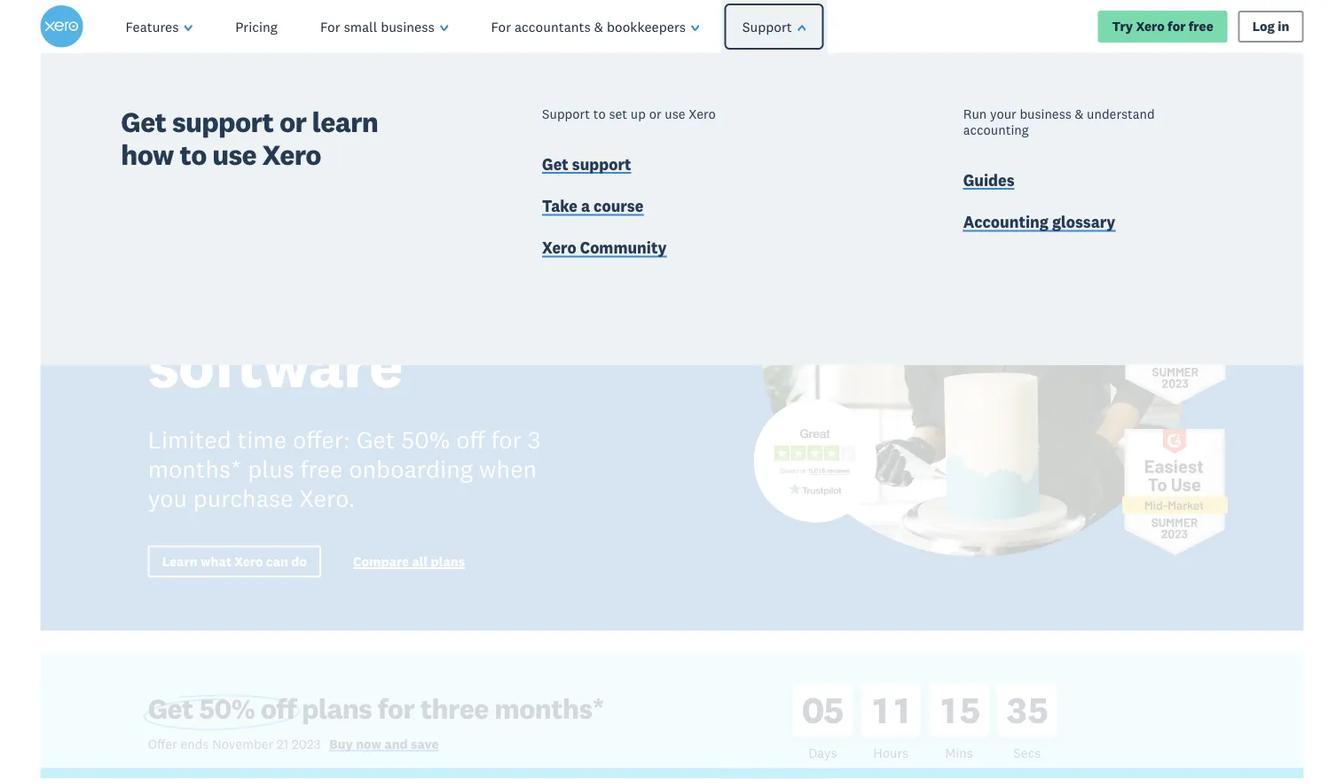 Task type: locate. For each thing, give the bounding box(es) containing it.
1 vertical spatial 3
[[1007, 687, 1026, 734]]

0 horizontal spatial accounting
[[148, 267, 472, 347]]

use right the up
[[665, 105, 685, 122]]

0 vertical spatial accounting
[[963, 121, 1029, 138]]

3 inside limited time offer: get 50% off for 3 months* plus free onboarding when you purchase xero.
[[528, 425, 541, 456]]

understand
[[1087, 105, 1155, 122]]

november
[[212, 736, 273, 753]]

0 horizontal spatial 5
[[823, 687, 844, 734]]

1 vertical spatial accounting
[[148, 267, 472, 347]]

support for support
[[742, 18, 792, 35]]

0 vertical spatial for
[[1168, 18, 1186, 35]]

5 up days
[[823, 687, 844, 734]]

software
[[148, 325, 402, 405]]

get inside limited time offer: get 50% off for 3 months* plus free onboarding when you purchase xero.
[[356, 425, 395, 456]]

what
[[148, 152, 293, 232], [201, 553, 231, 570]]

1 for 1 5
[[942, 687, 955, 734]]

1 vertical spatial months*
[[494, 692, 604, 727]]

1 horizontal spatial plans
[[431, 553, 465, 570]]

to inside back to what you love with xero accounting software
[[418, 95, 480, 175]]

course
[[594, 196, 643, 216]]

2 vertical spatial for
[[378, 692, 415, 727]]

3 5 from the left
[[1028, 687, 1048, 734]]

accounting inside back to what you love with xero accounting software
[[148, 267, 472, 347]]

for right try
[[1168, 18, 1186, 35]]

0 horizontal spatial support
[[172, 104, 274, 140]]

what inside learn what xero can do link
[[201, 553, 231, 570]]

pricing link
[[214, 0, 299, 53]]

to for up
[[593, 105, 606, 122]]

when
[[479, 454, 537, 485]]

back to what you love with xero accounting software
[[148, 95, 546, 405]]

3 5
[[1007, 687, 1048, 734]]

1 horizontal spatial business
[[1020, 105, 1072, 122]]

1 horizontal spatial get
[[356, 425, 395, 456]]

get support
[[542, 154, 631, 174]]

to for you
[[418, 95, 480, 175]]

for left small on the left top of page
[[320, 18, 340, 35]]

support for support to set up or use xero
[[542, 105, 590, 122]]

up
[[631, 105, 646, 122]]

get for get support or learn how to use xero
[[121, 104, 166, 140]]

plans right all
[[431, 553, 465, 570]]

2 1 from the left
[[895, 687, 908, 734]]

free right the plus
[[300, 454, 343, 485]]

1 vertical spatial what
[[201, 553, 231, 570]]

how
[[121, 137, 174, 172]]

0 horizontal spatial &
[[594, 18, 603, 35]]

buy
[[329, 736, 353, 753]]

1 vertical spatial &
[[1075, 105, 1084, 122]]

2 horizontal spatial 5
[[1028, 687, 1048, 734]]

1 horizontal spatial months*
[[494, 692, 604, 727]]

months*
[[148, 454, 242, 485], [494, 692, 604, 727]]

your
[[990, 105, 1016, 122]]

1 horizontal spatial for
[[491, 18, 511, 35]]

for inside limited time offer: get 50% off for 3 months* plus free onboarding when you purchase xero.
[[491, 425, 522, 456]]

plans
[[431, 553, 465, 570], [302, 692, 372, 727]]

3
[[528, 425, 541, 456], [1007, 687, 1026, 734]]

1 horizontal spatial to
[[418, 95, 480, 175]]

plans up the buy
[[302, 692, 372, 727]]

use
[[665, 105, 685, 122], [212, 137, 256, 172]]

for
[[320, 18, 340, 35], [491, 18, 511, 35]]

1 vertical spatial use
[[212, 137, 256, 172]]

0 horizontal spatial you
[[148, 484, 187, 514]]

hours
[[873, 746, 909, 762]]

0 horizontal spatial months*
[[148, 454, 242, 485]]

plans for three months*
[[296, 692, 604, 727]]

0 vertical spatial support
[[742, 18, 792, 35]]

for up and
[[378, 692, 415, 727]]

1 horizontal spatial 3
[[1007, 687, 1026, 734]]

xero homepage image
[[40, 5, 83, 48]]

5 for 0 5
[[823, 687, 844, 734]]

use right how
[[212, 137, 256, 172]]

1 horizontal spatial &
[[1075, 105, 1084, 122]]

0 vertical spatial support
[[172, 104, 274, 140]]

purchase
[[193, 484, 293, 514]]

business inside dropdown button
[[381, 18, 435, 35]]

learn what xero can do link
[[148, 546, 321, 578]]

in
[[1278, 18, 1290, 35]]

for for for accountants & bookkeepers
[[491, 18, 511, 35]]

for small business
[[320, 18, 435, 35]]

& right accountants
[[594, 18, 603, 35]]

0 vertical spatial &
[[594, 18, 603, 35]]

2 for from the left
[[491, 18, 511, 35]]

free left log
[[1189, 18, 1213, 35]]

get for get support
[[542, 154, 569, 174]]

1 horizontal spatial 1
[[895, 687, 908, 734]]

1 vertical spatial get
[[542, 154, 569, 174]]

accounting
[[963, 121, 1029, 138], [148, 267, 472, 347]]

21
[[277, 736, 289, 753]]

5 for 3 5
[[1028, 687, 1048, 734]]

do
[[291, 553, 307, 570]]

xero
[[1136, 18, 1165, 35], [689, 105, 716, 122], [262, 137, 321, 172], [289, 210, 423, 290], [542, 238, 576, 258], [234, 553, 263, 570]]

support
[[172, 104, 274, 140], [572, 154, 631, 174]]

offer ends november 21 2023 buy now and save
[[148, 736, 439, 753]]

5
[[823, 687, 844, 734], [960, 687, 980, 734], [1028, 687, 1048, 734]]

2 horizontal spatial for
[[1168, 18, 1186, 35]]

0 horizontal spatial use
[[212, 137, 256, 172]]

or right the up
[[649, 105, 661, 122]]

1 horizontal spatial you
[[306, 152, 412, 232]]

1 horizontal spatial 5
[[960, 687, 980, 734]]

3 right the off
[[528, 425, 541, 456]]

0 5
[[802, 687, 844, 734]]

business right small on the left top of page
[[381, 18, 435, 35]]

three
[[420, 692, 489, 727]]

free
[[1189, 18, 1213, 35], [300, 454, 343, 485]]

1 5 from the left
[[823, 687, 844, 734]]

0 horizontal spatial or
[[279, 104, 306, 140]]

0 vertical spatial what
[[148, 152, 293, 232]]

pricing
[[235, 18, 278, 35]]

you down the learn on the top left
[[306, 152, 412, 232]]

log in
[[1252, 18, 1290, 35]]

for right the off
[[491, 425, 522, 456]]

a
[[581, 196, 590, 216]]

0 horizontal spatial get
[[121, 104, 166, 140]]

3 up secs
[[1007, 687, 1026, 734]]

3 1 from the left
[[942, 687, 955, 734]]

0
[[802, 687, 824, 734]]

2 vertical spatial get
[[356, 425, 395, 456]]

1 for 1 1
[[873, 687, 887, 734]]

you inside limited time offer: get 50% off for 3 months* plus free onboarding when you purchase xero.
[[148, 484, 187, 514]]

0 vertical spatial business
[[381, 18, 435, 35]]

5 up secs
[[1028, 687, 1048, 734]]

0 horizontal spatial 1
[[873, 687, 887, 734]]

business right your
[[1020, 105, 1072, 122]]

for left accountants
[[491, 18, 511, 35]]

1 horizontal spatial support
[[742, 18, 792, 35]]

0 horizontal spatial free
[[300, 454, 343, 485]]

1 horizontal spatial free
[[1189, 18, 1213, 35]]

0 vertical spatial months*
[[148, 454, 242, 485]]

for accountants & bookkeepers button
[[470, 0, 721, 53]]

1 vertical spatial support
[[572, 154, 631, 174]]

2 5 from the left
[[960, 687, 980, 734]]

business inside "run your business & understand accounting"
[[1020, 105, 1072, 122]]

accounting glossary link
[[963, 212, 1116, 235]]

free inside limited time offer: get 50% off for 3 months* plus free onboarding when you purchase xero.
[[300, 454, 343, 485]]

5 up mins
[[960, 687, 980, 734]]

1 1 from the left
[[873, 687, 887, 734]]

0 vertical spatial you
[[306, 152, 412, 232]]

0 horizontal spatial support
[[542, 105, 590, 122]]

1 horizontal spatial for
[[491, 425, 522, 456]]

1 5
[[942, 687, 980, 734]]

for
[[1168, 18, 1186, 35], [491, 425, 522, 456], [378, 692, 415, 727]]

or left the learn on the top left
[[279, 104, 306, 140]]

glossary
[[1052, 212, 1116, 232]]

1 vertical spatial business
[[1020, 105, 1072, 122]]

0 horizontal spatial for
[[320, 18, 340, 35]]

1 for from the left
[[320, 18, 340, 35]]

0 vertical spatial get
[[121, 104, 166, 140]]

ends
[[180, 736, 209, 753]]

can
[[266, 553, 288, 570]]

support inside support dropdown button
[[742, 18, 792, 35]]

1 vertical spatial you
[[148, 484, 187, 514]]

compare all plans
[[353, 553, 465, 570]]

support
[[742, 18, 792, 35], [542, 105, 590, 122]]

3 inside timer
[[1007, 687, 1026, 734]]

and
[[384, 736, 408, 753]]

& left understand
[[1075, 105, 1084, 122]]

support inside "get support or learn how to use xero"
[[172, 104, 274, 140]]

you inside back to what you love with xero accounting software
[[306, 152, 412, 232]]

love
[[425, 152, 546, 232]]

business
[[381, 18, 435, 35], [1020, 105, 1072, 122]]

get
[[121, 104, 166, 140], [542, 154, 569, 174], [356, 425, 395, 456]]

1 vertical spatial for
[[491, 425, 522, 456]]

0 horizontal spatial 3
[[528, 425, 541, 456]]

1 horizontal spatial support
[[572, 154, 631, 174]]

get inside "get support or learn how to use xero"
[[121, 104, 166, 140]]

2 horizontal spatial get
[[542, 154, 569, 174]]

1 vertical spatial plans
[[302, 692, 372, 727]]

1 vertical spatial free
[[300, 454, 343, 485]]

0 vertical spatial 3
[[528, 425, 541, 456]]

1
[[873, 687, 887, 734], [895, 687, 908, 734], [942, 687, 955, 734]]

to
[[418, 95, 480, 175], [593, 105, 606, 122], [180, 137, 206, 172]]

or
[[279, 104, 306, 140], [649, 105, 661, 122]]

you down 'limited'
[[148, 484, 187, 514]]

1 horizontal spatial accounting
[[963, 121, 1029, 138]]

you
[[306, 152, 412, 232], [148, 484, 187, 514]]

& inside "run your business & understand accounting"
[[1075, 105, 1084, 122]]

1 horizontal spatial use
[[665, 105, 685, 122]]

0 horizontal spatial business
[[381, 18, 435, 35]]

limited
[[148, 425, 231, 456]]

2 horizontal spatial to
[[593, 105, 606, 122]]

xero inside back to what you love with xero accounting software
[[289, 210, 423, 290]]

off
[[456, 425, 485, 456]]

0 vertical spatial plans
[[431, 553, 465, 570]]

0 horizontal spatial to
[[180, 137, 206, 172]]

2 horizontal spatial 1
[[942, 687, 955, 734]]

1 vertical spatial support
[[542, 105, 590, 122]]



Task type: vqa. For each thing, say whether or not it's contained in the screenshot.
Accounting glossary link
yes



Task type: describe. For each thing, give the bounding box(es) containing it.
compare
[[353, 553, 409, 570]]

secs
[[1013, 746, 1041, 762]]

guides link
[[963, 170, 1015, 193]]

support to set up or use xero
[[542, 105, 716, 122]]

use inside "get support or learn how to use xero"
[[212, 137, 256, 172]]

small
[[344, 18, 377, 35]]

for for for small business
[[320, 18, 340, 35]]

try xero for free link
[[1098, 11, 1228, 43]]

offer
[[148, 736, 177, 753]]

time
[[237, 425, 287, 456]]

months* inside limited time offer: get 50% off for 3 months* plus free onboarding when you purchase xero.
[[148, 454, 242, 485]]

xero.
[[299, 484, 355, 514]]

offer:
[[293, 425, 350, 456]]

accounting inside "run your business & understand accounting"
[[963, 121, 1029, 138]]

accounting
[[963, 212, 1049, 232]]

learn
[[312, 104, 378, 140]]

take
[[542, 196, 578, 216]]

limited time offer: get 50% off for 3 months* plus free onboarding when you purchase xero.
[[148, 425, 541, 514]]

0 vertical spatial free
[[1189, 18, 1213, 35]]

try xero for free
[[1112, 18, 1213, 35]]

run
[[963, 105, 987, 122]]

support for get support or learn how to use xero
[[172, 104, 274, 140]]

take a course
[[542, 196, 643, 216]]

support button
[[716, 0, 833, 53]]

support for get support
[[572, 154, 631, 174]]

05 days, 11 hours, 15 minutes and 35 seconds timer
[[793, 674, 1196, 773]]

with
[[148, 210, 276, 290]]

50%
[[401, 425, 450, 456]]

take a course link
[[542, 196, 643, 219]]

plus
[[248, 454, 294, 485]]

1 horizontal spatial or
[[649, 105, 661, 122]]

log in link
[[1238, 11, 1304, 43]]

business for your
[[1020, 105, 1072, 122]]

run your business & understand accounting
[[963, 105, 1155, 138]]

5 for 1 5
[[960, 687, 980, 734]]

get support or learn how to use xero
[[121, 104, 378, 172]]

1 1
[[873, 687, 908, 734]]

compare all plans link
[[353, 553, 465, 573]]

get support link
[[542, 154, 631, 177]]

all
[[412, 553, 428, 570]]

for small business button
[[299, 0, 470, 53]]

xero inside "get support or learn how to use xero"
[[262, 137, 321, 172]]

0 horizontal spatial plans
[[302, 692, 372, 727]]

accountants
[[514, 18, 591, 35]]

guides
[[963, 170, 1015, 190]]

& inside dropdown button
[[594, 18, 603, 35]]

log
[[1252, 18, 1275, 35]]

now
[[356, 736, 381, 753]]

or inside "get support or learn how to use xero"
[[279, 104, 306, 140]]

features button
[[104, 0, 214, 53]]

xero community
[[542, 238, 667, 258]]

mins
[[945, 746, 973, 762]]

accounting glossary
[[963, 212, 1116, 232]]

xero community link
[[542, 238, 667, 261]]

buy now and save link
[[329, 736, 439, 756]]

save
[[411, 736, 439, 753]]

business for small
[[381, 18, 435, 35]]

what inside back to what you love with xero accounting software
[[148, 152, 293, 232]]

0 vertical spatial use
[[665, 105, 685, 122]]

days
[[808, 746, 837, 762]]

for accountants & bookkeepers
[[491, 18, 686, 35]]

0 horizontal spatial for
[[378, 692, 415, 727]]

onboarding
[[349, 454, 473, 485]]

features
[[125, 18, 179, 35]]

set
[[609, 105, 627, 122]]

bookkeepers
[[607, 18, 686, 35]]

community
[[580, 238, 667, 258]]

learn what xero can do
[[162, 553, 307, 570]]

to inside "get support or learn how to use xero"
[[180, 137, 206, 172]]

a xero user decorating a cake with blue icing. social proof badges surrounding the circular image. image
[[685, 53, 1304, 631]]

back
[[264, 95, 405, 175]]

try
[[1112, 18, 1133, 35]]

learn
[[162, 553, 198, 570]]

2023
[[292, 736, 321, 753]]



